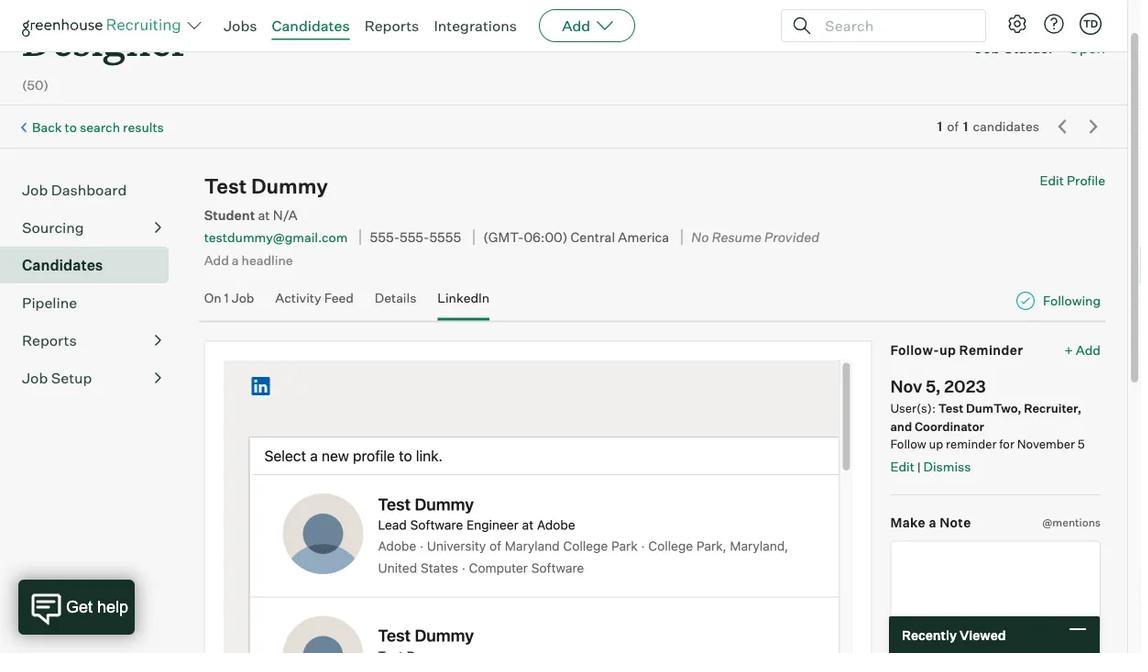 Task type: describe. For each thing, give the bounding box(es) containing it.
job setup link
[[22, 368, 161, 390]]

america
[[618, 229, 670, 246]]

Search text field
[[821, 12, 970, 39]]

a for add
[[232, 252, 239, 268]]

make a note
[[891, 515, 972, 531]]

1 horizontal spatial edit
[[1041, 173, 1065, 189]]

td button
[[1081, 13, 1103, 35]]

5555
[[430, 229, 461, 246]]

job status:
[[975, 38, 1054, 57]]

details
[[375, 290, 417, 306]]

test dumtwo, recruiter, and coordinator
[[891, 401, 1082, 434]]

edit profile link
[[1041, 173, 1106, 189]]

5
[[1078, 437, 1086, 452]]

note
[[940, 515, 972, 531]]

(gmt-
[[484, 229, 524, 246]]

job for job setup
[[22, 369, 48, 388]]

0 horizontal spatial reports
[[22, 332, 77, 350]]

setup
[[51, 369, 92, 388]]

resume
[[712, 229, 762, 246]]

2023
[[945, 376, 987, 397]]

configure image
[[1007, 13, 1029, 35]]

test for dumtwo,
[[939, 401, 964, 416]]

sourcing
[[22, 219, 84, 237]]

recruiter,
[[1025, 401, 1082, 416]]

up for follow-
[[940, 342, 957, 358]]

sourcing link
[[22, 217, 161, 239]]

1 horizontal spatial 1
[[938, 119, 943, 135]]

pipeline
[[22, 294, 77, 312]]

dumtwo,
[[967, 401, 1022, 416]]

n/a
[[273, 207, 298, 224]]

up for follow
[[930, 437, 944, 452]]

to
[[65, 120, 77, 136]]

no resume provided
[[692, 229, 820, 246]]

and
[[891, 419, 913, 434]]

on 1 job
[[204, 290, 254, 306]]

2 horizontal spatial 1
[[964, 119, 969, 135]]

candidates
[[974, 119, 1040, 135]]

viewed
[[960, 627, 1007, 643]]

provided
[[765, 229, 820, 246]]

0 vertical spatial candidates link
[[272, 17, 350, 35]]

job inside 'link'
[[232, 290, 254, 306]]

@mentions
[[1043, 516, 1102, 530]]

student
[[204, 207, 255, 224]]

on 1 job link
[[204, 290, 254, 317]]

at
[[258, 207, 270, 224]]

test dummy student at n/a
[[204, 174, 328, 224]]

add for add a headline
[[204, 252, 229, 268]]

5,
[[926, 376, 942, 397]]

profile
[[1068, 173, 1106, 189]]

status:
[[1004, 38, 1054, 57]]

1 horizontal spatial candidates
[[272, 17, 350, 35]]

|
[[918, 460, 921, 475]]

testdummy@gmail.com
[[204, 230, 348, 246]]

pipeline link
[[22, 292, 161, 314]]

(50)
[[22, 78, 49, 94]]

make
[[891, 515, 926, 531]]

central
[[571, 229, 616, 246]]

integrations
[[434, 17, 517, 35]]

reminder
[[947, 437, 997, 452]]

activity feed link
[[275, 290, 354, 317]]

feed
[[324, 290, 354, 306]]

recently
[[903, 627, 958, 643]]

1 of 1 candidates
[[938, 119, 1040, 135]]

0 vertical spatial reports
[[365, 17, 420, 35]]

06:00)
[[524, 229, 568, 246]]

linkedin link
[[438, 290, 490, 317]]

back to search results
[[32, 120, 164, 136]]

designer link
[[22, 0, 189, 71]]

headline
[[242, 252, 293, 268]]

back to search results link
[[32, 120, 164, 136]]

recently viewed
[[903, 627, 1007, 643]]

nov
[[891, 376, 923, 397]]

on
[[204, 290, 222, 306]]

jobs link
[[224, 17, 257, 35]]



Task type: locate. For each thing, give the bounding box(es) containing it.
td
[[1084, 17, 1099, 30]]

dismiss link
[[924, 459, 972, 475]]

add inside popup button
[[562, 17, 591, 35]]

add for add
[[562, 17, 591, 35]]

linkedin
[[438, 290, 490, 306]]

1 vertical spatial candidates
[[22, 257, 103, 275]]

1 horizontal spatial add
[[562, 17, 591, 35]]

jobs
[[224, 17, 257, 35]]

up down coordinator
[[930, 437, 944, 452]]

1 horizontal spatial test
[[939, 401, 964, 416]]

2 555- from the left
[[400, 229, 430, 246]]

1 vertical spatial edit
[[891, 459, 915, 475]]

None text field
[[891, 541, 1102, 633]]

job right on
[[232, 290, 254, 306]]

0 vertical spatial test
[[204, 174, 247, 199]]

a left headline
[[232, 252, 239, 268]]

1 inside 'link'
[[224, 290, 229, 306]]

0 vertical spatial candidates
[[272, 17, 350, 35]]

reports left integrations link
[[365, 17, 420, 35]]

0 horizontal spatial edit
[[891, 459, 915, 475]]

@mentions link
[[1043, 514, 1102, 532]]

1 horizontal spatial a
[[930, 515, 937, 531]]

1
[[938, 119, 943, 135], [964, 119, 969, 135], [224, 290, 229, 306]]

td button
[[1077, 9, 1106, 39]]

november
[[1018, 437, 1076, 452]]

reminder
[[960, 342, 1024, 358]]

a for make
[[930, 515, 937, 531]]

0 vertical spatial edit
[[1041, 173, 1065, 189]]

no
[[692, 229, 710, 246]]

1 vertical spatial reports link
[[22, 330, 161, 352]]

1 horizontal spatial candidates link
[[272, 17, 350, 35]]

1 555- from the left
[[370, 229, 400, 246]]

candidates link right jobs
[[272, 17, 350, 35]]

candidates down sourcing
[[22, 257, 103, 275]]

+ add
[[1065, 342, 1102, 358]]

add
[[562, 17, 591, 35], [204, 252, 229, 268], [1077, 342, 1102, 358]]

greenhouse recruiting image
[[22, 15, 187, 37]]

2 horizontal spatial add
[[1077, 342, 1102, 358]]

follow up reminder for november 5 edit | dismiss
[[891, 437, 1086, 475]]

+
[[1065, 342, 1074, 358]]

0 horizontal spatial reports link
[[22, 330, 161, 352]]

edit left | at right
[[891, 459, 915, 475]]

integrations link
[[434, 17, 517, 35]]

1 vertical spatial reports
[[22, 332, 77, 350]]

candidates link up the pipeline link
[[22, 255, 161, 277]]

activity
[[275, 290, 322, 306]]

1 left of
[[938, 119, 943, 135]]

0 vertical spatial a
[[232, 252, 239, 268]]

555- up details
[[400, 229, 430, 246]]

edit link
[[891, 459, 915, 475]]

designer
[[22, 13, 189, 67]]

coordinator
[[915, 419, 985, 434]]

1 vertical spatial candidates link
[[22, 255, 161, 277]]

following link
[[1044, 292, 1102, 310]]

a left note
[[930, 515, 937, 531]]

test up coordinator
[[939, 401, 964, 416]]

test for dummy
[[204, 174, 247, 199]]

0 horizontal spatial a
[[232, 252, 239, 268]]

follow
[[891, 437, 927, 452]]

job for job status:
[[975, 38, 1001, 57]]

job dashboard
[[22, 181, 127, 200]]

test inside test dumtwo, recruiter, and coordinator
[[939, 401, 964, 416]]

open
[[1069, 38, 1106, 57]]

up
[[940, 342, 957, 358], [930, 437, 944, 452]]

test
[[204, 174, 247, 199], [939, 401, 964, 416]]

edit inside follow up reminder for november 5 edit | dismiss
[[891, 459, 915, 475]]

follow-
[[891, 342, 940, 358]]

0 horizontal spatial candidates
[[22, 257, 103, 275]]

1 vertical spatial add
[[204, 252, 229, 268]]

search
[[80, 120, 120, 136]]

+ add link
[[1065, 341, 1102, 359]]

1 vertical spatial a
[[930, 515, 937, 531]]

test inside test dummy student at n/a
[[204, 174, 247, 199]]

1 right of
[[964, 119, 969, 135]]

1 horizontal spatial reports
[[365, 17, 420, 35]]

for
[[1000, 437, 1015, 452]]

reports link left integrations link
[[365, 17, 420, 35]]

1 right on
[[224, 290, 229, 306]]

up inside follow up reminder for november 5 edit | dismiss
[[930, 437, 944, 452]]

(gmt-06:00) central america
[[484, 229, 670, 246]]

555-555-5555
[[370, 229, 461, 246]]

0 vertical spatial add
[[562, 17, 591, 35]]

555- left 5555
[[370, 229, 400, 246]]

test up student
[[204, 174, 247, 199]]

reports down pipeline
[[22, 332, 77, 350]]

0 vertical spatial reports link
[[365, 17, 420, 35]]

1 horizontal spatial reports link
[[365, 17, 420, 35]]

0 vertical spatial up
[[940, 342, 957, 358]]

reports
[[365, 17, 420, 35], [22, 332, 77, 350]]

job for job dashboard
[[22, 181, 48, 200]]

nov 5, 2023
[[891, 376, 987, 397]]

0 horizontal spatial add
[[204, 252, 229, 268]]

add a headline
[[204, 252, 293, 268]]

0 horizontal spatial test
[[204, 174, 247, 199]]

dismiss
[[924, 459, 972, 475]]

details link
[[375, 290, 417, 317]]

job left the status:
[[975, 38, 1001, 57]]

edit left profile
[[1041, 173, 1065, 189]]

user(s):
[[891, 401, 939, 416]]

up up 'nov 5, 2023'
[[940, 342, 957, 358]]

results
[[123, 120, 164, 136]]

edit profile
[[1041, 173, 1106, 189]]

add button
[[539, 9, 636, 42]]

a
[[232, 252, 239, 268], [930, 515, 937, 531]]

reports link
[[365, 17, 420, 35], [22, 330, 161, 352]]

0 horizontal spatial 1
[[224, 290, 229, 306]]

of
[[948, 119, 959, 135]]

following
[[1044, 293, 1102, 309]]

candidates right jobs
[[272, 17, 350, 35]]

reports link down the pipeline link
[[22, 330, 161, 352]]

555-
[[370, 229, 400, 246], [400, 229, 430, 246]]

dummy
[[251, 174, 328, 199]]

1 vertical spatial up
[[930, 437, 944, 452]]

follow-up reminder
[[891, 342, 1024, 358]]

job up sourcing
[[22, 181, 48, 200]]

job dashboard link
[[22, 179, 161, 202]]

edit
[[1041, 173, 1065, 189], [891, 459, 915, 475]]

1 vertical spatial test
[[939, 401, 964, 416]]

2 vertical spatial add
[[1077, 342, 1102, 358]]

job setup
[[22, 369, 92, 388]]

0 horizontal spatial candidates link
[[22, 255, 161, 277]]

job left setup
[[22, 369, 48, 388]]

dashboard
[[51, 181, 127, 200]]

candidates link
[[272, 17, 350, 35], [22, 255, 161, 277]]

back
[[32, 120, 62, 136]]

activity feed
[[275, 290, 354, 306]]



Task type: vqa. For each thing, say whether or not it's contained in the screenshot.
the Pipeline Tasks
no



